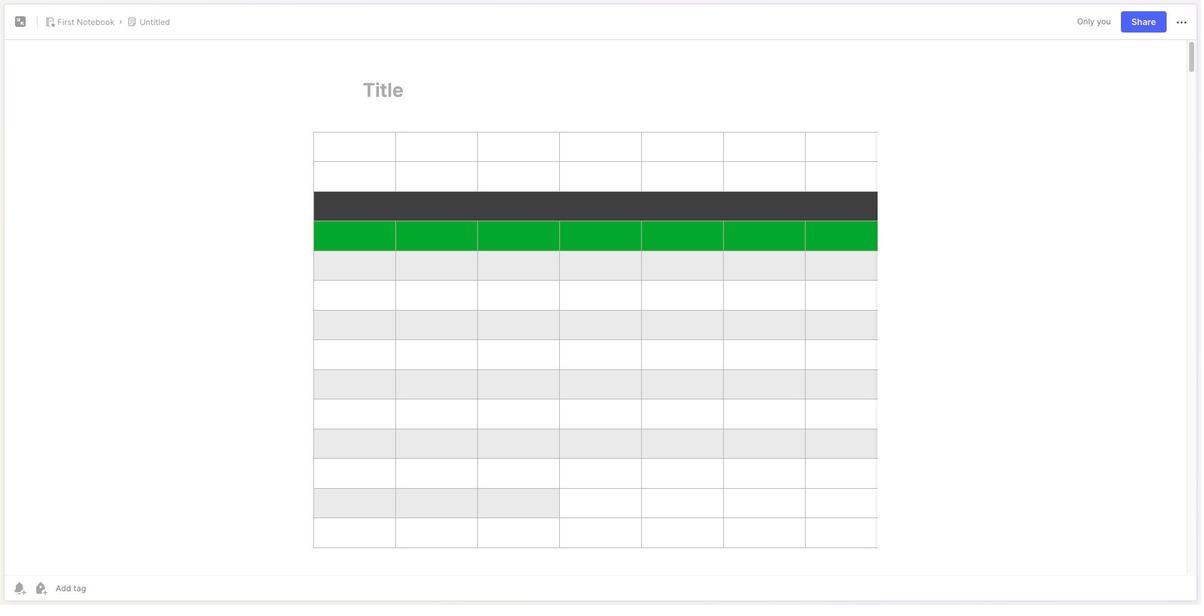 Task type: locate. For each thing, give the bounding box(es) containing it.
note window element
[[4, 4, 1197, 605]]

more actions image
[[1174, 15, 1189, 30]]

collapse note image
[[13, 14, 28, 29]]

add a reminder image
[[12, 581, 27, 596]]

Add tag field
[[54, 583, 149, 594]]



Task type: vqa. For each thing, say whether or not it's contained in the screenshot.
note window element
yes



Task type: describe. For each thing, give the bounding box(es) containing it.
add tag image
[[33, 581, 48, 596]]

Note Editor text field
[[4, 39, 1197, 576]]

More actions field
[[1174, 14, 1189, 30]]



